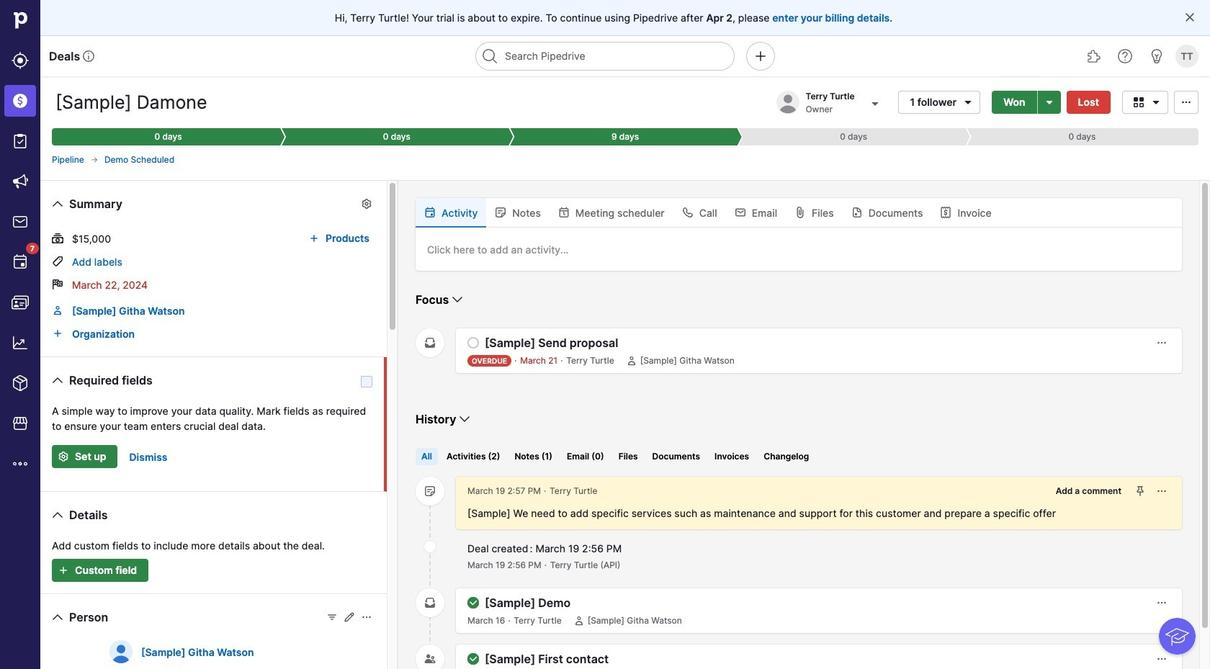 Task type: locate. For each thing, give the bounding box(es) containing it.
2 more actions image from the top
[[1157, 654, 1168, 665]]

0 vertical spatial color primary inverted image
[[55, 451, 72, 463]]

quick add image
[[753, 48, 770, 65]]

campaigns image
[[12, 173, 29, 190]]

insights image
[[12, 334, 29, 352]]

color undefined image
[[12, 254, 29, 271]]

color primary image
[[1179, 96, 1196, 108], [90, 156, 99, 164], [49, 195, 66, 213], [682, 207, 694, 218], [735, 207, 747, 218], [941, 207, 953, 218], [306, 233, 323, 244], [52, 279, 63, 290], [449, 291, 467, 309], [49, 372, 66, 389], [457, 411, 474, 428], [361, 612, 373, 624], [574, 616, 585, 627], [468, 654, 479, 665]]

1 vertical spatial more actions image
[[1157, 654, 1168, 665]]

marketplace image
[[12, 415, 29, 432]]

1 more actions image from the top
[[1157, 598, 1168, 609]]

1 vertical spatial color primary inverted image
[[55, 565, 72, 577]]

0 vertical spatial color secondary image
[[425, 541, 436, 553]]

1 vertical spatial color secondary image
[[425, 486, 436, 497]]

menu item
[[0, 81, 40, 121]]

0 vertical spatial more actions image
[[1157, 598, 1168, 609]]

2 color secondary image from the top
[[425, 654, 436, 665]]

more actions image
[[1157, 337, 1168, 349], [1157, 486, 1168, 497]]

more image
[[12, 456, 29, 473]]

2 vertical spatial color secondary image
[[425, 598, 436, 609]]

projects image
[[12, 133, 29, 150]]

1 vertical spatial color secondary image
[[425, 654, 436, 665]]

0 vertical spatial color secondary image
[[425, 337, 436, 349]]

more actions image
[[1157, 598, 1168, 609], [1157, 654, 1168, 665]]

color link image
[[52, 328, 63, 340]]

color secondary image
[[425, 541, 436, 553], [425, 654, 436, 665]]

1 vertical spatial more actions image
[[1157, 486, 1168, 497]]

0 vertical spatial more actions image
[[1157, 337, 1168, 349]]

color primary inverted image
[[55, 451, 72, 463], [55, 565, 72, 577]]

3 color secondary image from the top
[[425, 598, 436, 609]]

1 color secondary image from the top
[[425, 337, 436, 349]]

sales inbox image
[[12, 213, 29, 231]]

transfer ownership image
[[867, 95, 884, 112]]

pin this note image
[[1135, 486, 1147, 497]]

[Sample] Damone text field
[[52, 88, 235, 117]]

1 color primary inverted image from the top
[[55, 451, 72, 463]]

color secondary image
[[425, 337, 436, 349], [425, 486, 436, 497], [425, 598, 436, 609]]

color link image
[[52, 305, 63, 316]]

menu
[[0, 0, 40, 670]]

color primary image
[[1185, 12, 1197, 23], [960, 96, 978, 108], [1131, 96, 1148, 108], [1148, 96, 1166, 108], [361, 198, 373, 210], [425, 207, 436, 218], [495, 207, 507, 218], [559, 207, 570, 218], [795, 207, 807, 218], [852, 207, 863, 218], [52, 233, 63, 244], [52, 256, 63, 267], [468, 337, 479, 349], [626, 355, 638, 367], [49, 507, 66, 524], [468, 598, 479, 609], [49, 609, 66, 626], [327, 612, 338, 624], [344, 612, 355, 624]]

home image
[[9, 9, 31, 31]]



Task type: describe. For each thing, give the bounding box(es) containing it.
2 more actions image from the top
[[1157, 486, 1168, 497]]

options image
[[1041, 96, 1059, 108]]

leads image
[[12, 52, 29, 69]]

products image
[[12, 375, 29, 392]]

info image
[[83, 50, 95, 62]]

2 color primary inverted image from the top
[[55, 565, 72, 577]]

sales assistant image
[[1149, 48, 1166, 65]]

1 color secondary image from the top
[[425, 541, 436, 553]]

deals image
[[12, 92, 29, 110]]

1 more actions image from the top
[[1157, 337, 1168, 349]]

quick help image
[[1117, 48, 1135, 65]]

2 color secondary image from the top
[[425, 486, 436, 497]]

Search Pipedrive field
[[476, 42, 735, 71]]

knowledge center bot, also known as kc bot is an onboarding assistant that allows you to see the list of onboarding items in one place for quick and easy reference. this improves your in-app experience. image
[[1160, 619, 1197, 655]]

contacts image
[[12, 294, 29, 311]]



Task type: vqa. For each thing, say whether or not it's contained in the screenshot.
color secondary image
yes



